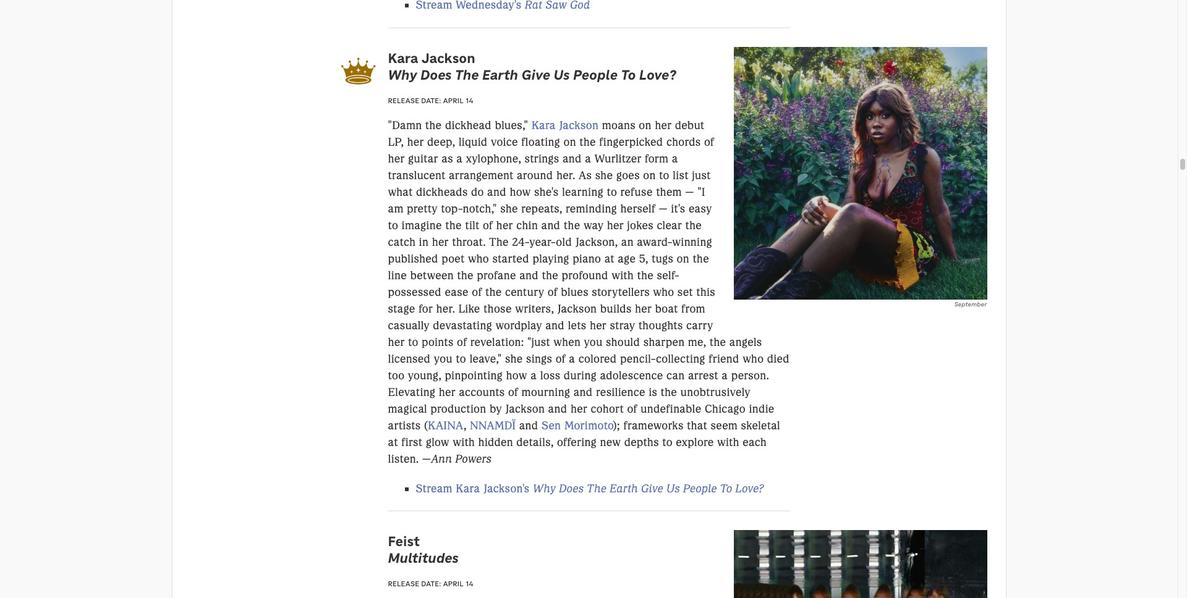 Task type: locate. For each thing, give the bounding box(es) containing it.
1 vertical spatial release
[[388, 580, 419, 589]]

2 horizontal spatial —
[[686, 185, 695, 199]]

catch
[[388, 235, 416, 249]]

1 vertical spatial give
[[641, 482, 664, 496]]

1 horizontal spatial give
[[641, 482, 664, 496]]

1 vertical spatial earth
[[610, 482, 638, 496]]

her up an
[[607, 219, 624, 232]]

1 april from the top
[[443, 96, 464, 105]]

0 vertical spatial kara
[[388, 49, 419, 66]]

stray
[[610, 319, 635, 332]]

1 vertical spatial date:
[[421, 580, 441, 589]]

1 horizontal spatial us
[[667, 482, 680, 496]]

and up sen
[[548, 402, 568, 416]]

pencil-
[[620, 352, 656, 366]]

april down multitudes
[[443, 580, 464, 589]]

who up boat
[[653, 285, 675, 299]]

the down 5, on the right
[[637, 269, 654, 282]]

0 vertical spatial you
[[584, 336, 603, 349]]

the right is in the bottom right of the page
[[661, 386, 677, 399]]

you up colored
[[584, 336, 603, 349]]

us up kara jackson link
[[554, 66, 570, 84]]

lets
[[568, 319, 587, 332]]

guitar
[[408, 152, 438, 165]]

0 vertical spatial how
[[510, 185, 531, 199]]

on down winning on the right of page
[[677, 252, 690, 266]]

at left age
[[605, 252, 615, 266]]

the inside moans on her debut lp, her deep, liquid voice floating on the fingerpicked chords of her guitar as a xylophone, strings and a wurlitzer form a translucent arrangement around her. as she goes on to list just what dickheads do and how she's learning to refuse them — "i am pretty top-notch," she repeats, reminding herself — it's easy to imagine the tilt of her chin and the way her jokes clear the catch in her throat. the 24-year-old jackson, an award-winning published poet who started playing piano at age 5, tugs on the line between the profane and the profound with the self- possessed ease of the century of blues storytellers who set this stage for her. like those writers, jackson builds her boat from casually devastating wordplay and lets her stray thoughts carry her to points of revelation: "just when you should sharpen me, the angels licensed you to leave," she sings of a colored pencil-collecting friend who died too young, pinpointing how a loss during adolescence can arrest a person. elevating her accounts of mourning and resilience is the unobtrusively magical production by jackson and her cohort of undefinable chicago indie artists (
[[489, 235, 509, 249]]

0 horizontal spatial at
[[388, 436, 398, 449]]

give up blues,"
[[522, 66, 551, 84]]

morimoto
[[565, 419, 613, 433]]

0 vertical spatial to
[[621, 66, 636, 84]]

earth
[[482, 66, 518, 84], [610, 482, 638, 496]]

1 vertical spatial 14
[[466, 580, 474, 589]]

0 horizontal spatial does
[[421, 66, 452, 84]]

points
[[422, 336, 454, 349]]

give down depths
[[641, 482, 664, 496]]

people up moans
[[573, 66, 618, 84]]

her down casually
[[388, 336, 405, 349]]

— left "i
[[686, 185, 695, 199]]

her up production
[[439, 386, 456, 399]]

0 vertical spatial her.
[[557, 169, 576, 182]]

0 vertical spatial she
[[596, 169, 613, 182]]

to up licensed
[[408, 336, 419, 349]]

1 vertical spatial love?
[[736, 482, 765, 496]]

of left blues
[[548, 285, 558, 299]]

sen
[[542, 419, 561, 433]]

us inside kara jackson why does the earth give us people to love?
[[554, 66, 570, 84]]

easy
[[689, 202, 712, 216]]

love? down each
[[736, 482, 765, 496]]

0 horizontal spatial kara
[[388, 49, 419, 66]]

angels
[[730, 336, 762, 349]]

1 vertical spatial release date: april 14
[[388, 580, 474, 589]]

to down frameworks
[[663, 436, 673, 449]]

and up when
[[546, 319, 565, 332]]

set
[[678, 285, 693, 299]]

2 vertical spatial kara
[[456, 482, 480, 496]]

collecting
[[656, 352, 706, 366]]

1 vertical spatial —
[[659, 202, 668, 216]]

how down around
[[510, 185, 531, 199]]

them
[[656, 185, 682, 199]]

started
[[493, 252, 530, 266]]

arrest
[[688, 369, 719, 383]]

0 horizontal spatial who
[[468, 252, 489, 266]]

to
[[621, 66, 636, 84], [720, 482, 733, 496]]

should
[[606, 336, 640, 349]]

); frameworks that seem skeletal at first glow with hidden details, offering new depths to explore with each listen. —
[[388, 419, 781, 466]]

who up person.
[[743, 352, 764, 366]]

1 horizontal spatial who
[[653, 285, 675, 299]]

0 vertical spatial 14
[[466, 96, 474, 105]]

0 horizontal spatial love?
[[640, 66, 677, 84]]

to inside kara jackson why does the earth give us people to love?
[[621, 66, 636, 84]]

a up list
[[672, 152, 679, 165]]

0 horizontal spatial give
[[522, 66, 551, 84]]

with down ,
[[453, 436, 475, 449]]

how down sings
[[506, 369, 528, 383]]

people down the explore
[[683, 482, 718, 496]]

seem
[[711, 419, 738, 433]]

dickheads
[[416, 185, 468, 199]]

fingerpicked
[[600, 135, 664, 149]]

she down "revelation:"
[[505, 352, 523, 366]]

date: down multitudes
[[421, 580, 441, 589]]

depths
[[625, 436, 659, 449]]

and down during
[[574, 386, 593, 399]]

date: up "damn
[[421, 96, 441, 105]]

dickhead
[[445, 118, 492, 132]]

0 horizontal spatial people
[[573, 66, 618, 84]]

1 horizontal spatial does
[[559, 482, 584, 496]]

0 vertical spatial april
[[443, 96, 464, 105]]

when
[[554, 336, 581, 349]]

line
[[388, 269, 407, 282]]

you down points at the left of the page
[[434, 352, 453, 366]]

1 vertical spatial her.
[[436, 302, 455, 316]]

between
[[410, 269, 454, 282]]

1 vertical spatial at
[[388, 436, 398, 449]]

self-
[[657, 269, 680, 282]]

1 horizontal spatial her.
[[557, 169, 576, 182]]

us down the explore
[[667, 482, 680, 496]]

people
[[573, 66, 618, 84], [683, 482, 718, 496]]

that
[[687, 419, 708, 433]]

2 horizontal spatial kara
[[532, 118, 556, 132]]

the up dickhead at left top
[[455, 66, 479, 84]]

too
[[388, 369, 405, 383]]

thoughts
[[639, 319, 683, 332]]

writers,
[[515, 302, 554, 316]]

1 horizontal spatial earth
[[610, 482, 638, 496]]

love? up debut
[[640, 66, 677, 84]]

of right accounts
[[508, 386, 519, 399]]

her right lets on the left of page
[[590, 319, 607, 332]]

on
[[639, 118, 652, 132], [564, 135, 576, 149], [644, 169, 656, 182], [677, 252, 690, 266]]

nnamdï link
[[470, 419, 516, 433]]

does up "damn
[[421, 66, 452, 84]]

— down the glow
[[422, 453, 431, 466]]

of
[[705, 135, 715, 149], [483, 219, 493, 232], [472, 285, 482, 299], [548, 285, 558, 299], [457, 336, 467, 349], [556, 352, 566, 366], [508, 386, 519, 399], [628, 402, 638, 416]]

as
[[442, 152, 453, 165]]

0 vertical spatial date:
[[421, 96, 441, 105]]

0 horizontal spatial to
[[621, 66, 636, 84]]

to left list
[[659, 169, 670, 182]]

0 horizontal spatial why
[[388, 66, 417, 84]]

her right in
[[432, 235, 449, 249]]

feist multitudes
[[388, 533, 459, 567]]

her left chin
[[496, 219, 513, 232]]

this
[[697, 285, 716, 299]]

she
[[596, 169, 613, 182], [501, 202, 518, 216], [505, 352, 523, 366]]

her. left 'as'
[[557, 169, 576, 182]]

the down the ); frameworks that seem skeletal at first glow with hidden details, offering new depths to explore with each listen. —
[[587, 482, 607, 496]]

earth up "damn the dickhead blues," kara jackson
[[482, 66, 518, 84]]

0 vertical spatial earth
[[482, 66, 518, 84]]

tugs
[[652, 252, 674, 266]]

wordplay
[[496, 319, 542, 332]]

0 horizontal spatial —
[[422, 453, 431, 466]]

with up storytellers
[[612, 269, 634, 282]]

release
[[388, 96, 419, 105], [388, 580, 419, 589]]

and up 'as'
[[563, 152, 582, 165]]

around
[[517, 169, 553, 182]]

nnamdï
[[470, 419, 516, 433]]

people inside kara jackson why does the earth give us people to love?
[[573, 66, 618, 84]]

at inside moans on her debut lp, her deep, liquid voice floating on the fingerpicked chords of her guitar as a xylophone, strings and a wurlitzer form a translucent arrangement around her. as she goes on to list just what dickheads do and how she's learning to refuse them — "i am pretty top-notch," she repeats, reminding herself — it's easy to imagine the tilt of her chin and the way her jokes clear the catch in her throat. the 24-year-old jackson, an award-winning published poet who started playing piano at age 5, tugs on the line between the profane and the profound with the self- possessed ease of the century of blues storytellers who set this stage for her. like those writers, jackson builds her boat from casually devastating wordplay and lets her stray thoughts carry her to points of revelation: "just when you should sharpen me, the angels licensed you to leave," she sings of a colored pencil-collecting friend who died too young, pinpointing how a loss during adolescence can arrest a person. elevating her accounts of mourning and resilience is the unobtrusively magical production by jackson and her cohort of undefinable chicago indie artists (
[[605, 252, 615, 266]]

kaina , nnamdï and sen morimoto
[[428, 419, 613, 433]]

translucent
[[388, 169, 446, 182]]

throat.
[[452, 235, 486, 249]]

kara inside kara jackson why does the earth give us people to love?
[[388, 49, 419, 66]]

april up dickhead at left top
[[443, 96, 464, 105]]

2 vertical spatial the
[[587, 482, 607, 496]]

she's
[[534, 185, 559, 199]]

1 horizontal spatial people
[[683, 482, 718, 496]]

2 release date: april 14 from the top
[[388, 580, 474, 589]]

of down devastating
[[457, 336, 467, 349]]

— inside the ); frameworks that seem skeletal at first glow with hidden details, offering new depths to explore with each listen. —
[[422, 453, 431, 466]]

0 vertical spatial why
[[388, 66, 417, 84]]

0 vertical spatial release
[[388, 96, 419, 105]]

0 vertical spatial release date: april 14
[[388, 96, 474, 105]]

release date: april 14 up "damn
[[388, 96, 474, 105]]

0 horizontal spatial us
[[554, 66, 570, 84]]

with down seem at the bottom right
[[718, 436, 740, 449]]

blues
[[561, 285, 589, 299]]

0 vertical spatial people
[[573, 66, 618, 84]]

at left first
[[388, 436, 398, 449]]

form
[[645, 152, 669, 165]]

at inside the ); frameworks that seem skeletal at first glow with hidden details, offering new depths to explore with each listen. —
[[388, 436, 398, 449]]

1 vertical spatial the
[[489, 235, 509, 249]]

release up "damn
[[388, 96, 419, 105]]

the up started
[[489, 235, 509, 249]]

she right 'as'
[[596, 169, 613, 182]]

to down am
[[388, 219, 398, 232]]

the down winning on the right of page
[[693, 252, 710, 266]]

age
[[618, 252, 636, 266]]

she up chin
[[501, 202, 518, 216]]

and up year-
[[542, 219, 561, 232]]

1 vertical spatial you
[[434, 352, 453, 366]]

1 horizontal spatial kara
[[456, 482, 480, 496]]

during
[[564, 369, 597, 383]]

1 vertical spatial people
[[683, 482, 718, 496]]

storytellers
[[592, 285, 650, 299]]

release date: april 14 down multitudes
[[388, 580, 474, 589]]

the down kara jackson link
[[580, 135, 596, 149]]

14
[[466, 96, 474, 105], [466, 580, 474, 589]]

0 horizontal spatial the
[[455, 66, 479, 84]]

to down goes
[[607, 185, 617, 199]]

her up guitar
[[407, 135, 424, 149]]

at
[[605, 252, 615, 266], [388, 436, 398, 449]]

with inside moans on her debut lp, her deep, liquid voice floating on the fingerpicked chords of her guitar as a xylophone, strings and a wurlitzer form a translucent arrangement around her. as she goes on to list just what dickheads do and how she's learning to refuse them — "i am pretty top-notch," she repeats, reminding herself — it's easy to imagine the tilt of her chin and the way her jokes clear the catch in her throat. the 24-year-old jackson, an award-winning published poet who started playing piano at age 5, tugs on the line between the profane and the profound with the self- possessed ease of the century of blues storytellers who set this stage for her. like those writers, jackson builds her boat from casually devastating wordplay and lets her stray thoughts carry her to points of revelation: "just when you should sharpen me, the angels licensed you to leave," she sings of a colored pencil-collecting friend who died too young, pinpointing how a loss during adolescence can arrest a person. elevating her accounts of mourning and resilience is the unobtrusively magical production by jackson and her cohort of undefinable chicago indie artists (
[[612, 269, 634, 282]]

0 vertical spatial give
[[522, 66, 551, 84]]

stage
[[388, 302, 416, 316]]

pretty
[[407, 202, 438, 216]]

her down the lp,
[[388, 152, 405, 165]]

1 horizontal spatial —
[[659, 202, 668, 216]]

in
[[419, 235, 429, 249]]

2 14 from the top
[[466, 580, 474, 589]]

1 vertical spatial to
[[720, 482, 733, 496]]

licensed
[[388, 352, 431, 366]]

1 vertical spatial why
[[533, 482, 556, 496]]

a up 'as'
[[585, 152, 592, 165]]

1 release date: april 14 from the top
[[388, 96, 474, 105]]

"just
[[528, 336, 551, 349]]

0 vertical spatial the
[[455, 66, 479, 84]]

release down multitudes
[[388, 580, 419, 589]]

her. right the for
[[436, 302, 455, 316]]

winning
[[673, 235, 713, 249]]

who
[[468, 252, 489, 266], [653, 285, 675, 299], [743, 352, 764, 366]]

1 horizontal spatial with
[[612, 269, 634, 282]]

does down offering
[[559, 482, 584, 496]]

jackson inside kara jackson why does the earth give us people to love?
[[422, 49, 475, 66]]

1 horizontal spatial love?
[[736, 482, 765, 496]]

why up "damn
[[388, 66, 417, 84]]

0 vertical spatial love?
[[640, 66, 677, 84]]

who down throat.
[[468, 252, 489, 266]]

0 vertical spatial does
[[421, 66, 452, 84]]

the down top-
[[446, 219, 462, 232]]

1 horizontal spatial you
[[584, 336, 603, 349]]

chin
[[517, 219, 538, 232]]

1 horizontal spatial the
[[489, 235, 509, 249]]

1 horizontal spatial at
[[605, 252, 615, 266]]

of down 'resilience'
[[628, 402, 638, 416]]

mourning
[[522, 386, 571, 399]]

why right the jackson's
[[533, 482, 556, 496]]

2 vertical spatial who
[[743, 352, 764, 366]]

1 release from the top
[[388, 96, 419, 105]]

0 horizontal spatial you
[[434, 352, 453, 366]]

a left "loss"
[[531, 369, 537, 383]]

0 vertical spatial at
[[605, 252, 615, 266]]

arrangement
[[449, 169, 514, 182]]

1 horizontal spatial to
[[720, 482, 733, 496]]

2 vertical spatial —
[[422, 453, 431, 466]]

0 horizontal spatial earth
[[482, 66, 518, 84]]

2 horizontal spatial the
[[587, 482, 607, 496]]

1 vertical spatial april
[[443, 580, 464, 589]]

earth down new
[[610, 482, 638, 496]]

us
[[554, 66, 570, 84], [667, 482, 680, 496]]

— left the it's
[[659, 202, 668, 216]]

am
[[388, 202, 404, 216]]

feist, multitudes image
[[734, 531, 988, 599]]

0 vertical spatial us
[[554, 66, 570, 84]]

hidden
[[479, 436, 513, 449]]



Task type: describe. For each thing, give the bounding box(es) containing it.
profound
[[562, 269, 609, 282]]

and right do
[[488, 185, 507, 199]]

revelation:
[[471, 336, 524, 349]]

those
[[484, 302, 512, 316]]

kara jackson why does the earth give us people to love?
[[388, 49, 677, 84]]

the up winning on the right of page
[[686, 219, 702, 232]]

lp,
[[388, 135, 404, 149]]

do
[[471, 185, 484, 199]]

production
[[431, 402, 487, 416]]

listen.
[[388, 453, 419, 466]]

as
[[579, 169, 592, 182]]

repeats,
[[522, 202, 563, 216]]

the up old
[[564, 219, 581, 232]]

goes
[[617, 169, 640, 182]]

cohort
[[591, 402, 624, 416]]

offering
[[557, 436, 597, 449]]

and up details,
[[519, 419, 539, 433]]

1 vertical spatial she
[[501, 202, 518, 216]]

5,
[[639, 252, 649, 266]]

loss
[[540, 369, 561, 383]]

1 horizontal spatial why
[[533, 482, 556, 496]]

september
[[955, 301, 988, 309]]

each
[[743, 436, 767, 449]]

wurlitzer
[[595, 152, 642, 165]]

me,
[[688, 336, 707, 349]]

a down when
[[569, 352, 576, 366]]

of up like
[[472, 285, 482, 299]]

leave,"
[[470, 352, 502, 366]]

the down playing at the top left of page
[[542, 269, 559, 282]]

friend
[[709, 352, 740, 366]]

multitudes
[[388, 550, 459, 567]]

1 vertical spatial kara
[[532, 118, 556, 132]]

sharpen
[[644, 336, 685, 349]]

"damn
[[388, 118, 422, 132]]

chicago
[[705, 402, 746, 416]]

1 vertical spatial us
[[667, 482, 680, 496]]

herself
[[621, 202, 656, 216]]

image credit element
[[734, 300, 988, 309]]

notch,"
[[463, 202, 497, 216]]

the down profane
[[486, 285, 502, 299]]

and up the century
[[520, 269, 539, 282]]

stream
[[416, 482, 453, 496]]

jackson's
[[484, 482, 530, 496]]

2 date: from the top
[[421, 580, 441, 589]]

pinpointing
[[445, 369, 503, 383]]

poet
[[442, 252, 465, 266]]

published
[[388, 252, 439, 266]]

skeletal
[[741, 419, 781, 433]]

2 april from the top
[[443, 580, 464, 589]]

profane
[[477, 269, 516, 282]]

liquid
[[459, 135, 488, 149]]

can
[[667, 369, 685, 383]]

give inside kara jackson why does the earth give us people to love?
[[522, 66, 551, 84]]

why inside kara jackson why does the earth give us people to love?
[[388, 66, 417, 84]]

her up sen morimoto link
[[571, 402, 588, 416]]

artists
[[388, 419, 421, 433]]

young,
[[408, 369, 442, 383]]

powers
[[455, 453, 492, 466]]

2 horizontal spatial with
[[718, 436, 740, 449]]

century
[[505, 285, 545, 299]]

stream kara jackson's why does the earth give us people to love?
[[416, 482, 765, 496]]

xylophone,
[[466, 152, 522, 165]]

voice
[[491, 135, 518, 149]]

died
[[768, 352, 790, 366]]

for
[[419, 302, 433, 316]]

learning
[[562, 185, 604, 199]]

builds
[[600, 302, 632, 316]]

deep,
[[427, 135, 455, 149]]

a right the as
[[457, 152, 463, 165]]

floating
[[522, 135, 561, 149]]

imagine
[[402, 219, 442, 232]]

it's
[[671, 202, 686, 216]]

glow
[[426, 436, 450, 449]]

piano
[[573, 252, 601, 266]]

magical
[[388, 402, 427, 416]]

on down form
[[644, 169, 656, 182]]

adolescence
[[600, 369, 664, 383]]

0 horizontal spatial her.
[[436, 302, 455, 316]]

1 vertical spatial how
[[506, 369, 528, 383]]

of down when
[[556, 352, 566, 366]]

details,
[[517, 436, 554, 449]]

is
[[649, 386, 658, 399]]

the up deep,
[[425, 118, 442, 132]]

old
[[556, 235, 572, 249]]

2 horizontal spatial who
[[743, 352, 764, 366]]

1 vertical spatial who
[[653, 285, 675, 299]]

ease
[[445, 285, 469, 299]]

clear
[[657, 219, 682, 232]]

way
[[584, 219, 604, 232]]

on up fingerpicked
[[639, 118, 652, 132]]

unobtrusively
[[681, 386, 751, 399]]

chords
[[667, 135, 701, 149]]

blues,"
[[495, 118, 528, 132]]

of right tilt on the top
[[483, 219, 493, 232]]

a down friend
[[722, 369, 728, 383]]

top-
[[441, 202, 463, 216]]

refuse
[[621, 185, 653, 199]]

the up ease
[[457, 269, 474, 282]]

the inside kara jackson why does the earth give us people to love?
[[455, 66, 479, 84]]

love? inside kara jackson why does the earth give us people to love?
[[640, 66, 677, 84]]

carry
[[687, 319, 714, 332]]

her left boat
[[635, 302, 652, 316]]

of right the chords
[[705, 135, 715, 149]]

2 release from the top
[[388, 580, 419, 589]]

1 vertical spatial does
[[559, 482, 584, 496]]

ann
[[431, 453, 452, 466]]

0 vertical spatial —
[[686, 185, 695, 199]]

kara jackson, why does the earth give us people to love? image
[[734, 47, 988, 300]]

0 horizontal spatial with
[[453, 436, 475, 449]]

does inside kara jackson why does the earth give us people to love?
[[421, 66, 452, 84]]

to up "pinpointing" in the left of the page
[[456, 352, 466, 366]]

1 date: from the top
[[421, 96, 441, 105]]

new
[[600, 436, 621, 449]]

list
[[673, 169, 689, 182]]

1 14 from the top
[[466, 96, 474, 105]]

moans on her debut lp, her deep, liquid voice floating on the fingerpicked chords of her guitar as a xylophone, strings and a wurlitzer form a translucent arrangement around her. as she goes on to list just what dickheads do and how she's learning to refuse them — "i am pretty top-notch," she repeats, reminding herself — it's easy to imagine the tilt of her chin and the way her jokes clear the catch in her throat. the 24-year-old jackson, an award-winning published poet who started playing piano at age 5, tugs on the line between the profane and the profound with the self- possessed ease of the century of blues storytellers who set this stage for her. like those writers, jackson builds her boat from casually devastating wordplay and lets her stray thoughts carry her to points of revelation: "just when you should sharpen me, the angels licensed you to leave," she sings of a colored pencil-collecting friend who died too young, pinpointing how a loss during adolescence can arrest a person. elevating her accounts of mourning and resilience is the unobtrusively magical production by jackson and her cohort of undefinable chicago indie artists (
[[388, 118, 790, 433]]

her up the chords
[[655, 118, 672, 132]]

strings
[[525, 152, 560, 165]]

moans
[[602, 118, 636, 132]]

possessed
[[388, 285, 442, 299]]

0 vertical spatial who
[[468, 252, 489, 266]]

earth inside kara jackson why does the earth give us people to love?
[[482, 66, 518, 84]]

colored
[[579, 352, 617, 366]]

to inside the ); frameworks that seem skeletal at first glow with hidden details, offering new depths to explore with each listen. —
[[663, 436, 673, 449]]

first
[[402, 436, 423, 449]]

the up friend
[[710, 336, 727, 349]]

2 vertical spatial she
[[505, 352, 523, 366]]

on down kara jackson link
[[564, 135, 576, 149]]

by
[[490, 402, 502, 416]]



Task type: vqa. For each thing, say whether or not it's contained in the screenshot.
From
yes



